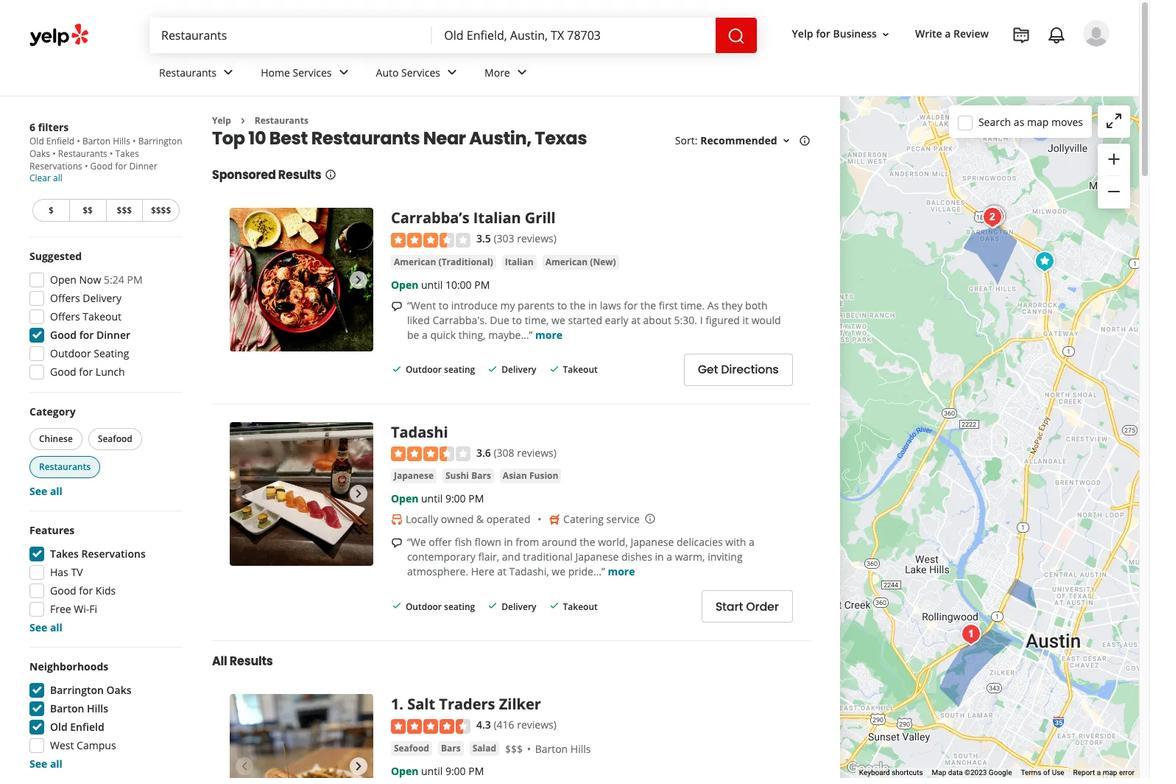 Task type: vqa. For each thing, say whether or not it's contained in the screenshot.
All "restaurants" results in San Diego, California
no



Task type: describe. For each thing, give the bounding box(es) containing it.
search
[[979, 115, 1012, 129]]

asian fusion link
[[500, 469, 562, 484]]

zoom out image
[[1106, 183, 1124, 201]]

the up the "about" on the right top of the page
[[641, 298, 657, 312]]

0 horizontal spatial barrington
[[50, 683, 104, 697]]

the inside ""we offer fish flown in from around the world, japanese delicacies with a contemporary flair, and traditional japanese dishes in a warm, inviting atmosphere. here at tadashi, we pride…""
[[580, 535, 596, 549]]

$$$$
[[151, 204, 171, 217]]

open for 3.5
[[391, 278, 419, 292]]

salt
[[408, 694, 436, 714]]

japanese inside "button"
[[394, 470, 434, 482]]

more link for due
[[536, 328, 563, 342]]

fusion
[[530, 470, 559, 482]]

in inside "went to introduce my parents to the in laws for the first time. as they both liked carrabba's. due to time, we started early at about 5:30. i figured it would be a quick thing, maybe…"
[[589, 298, 598, 312]]

pride…"
[[569, 565, 606, 579]]

1 see all from the top
[[29, 484, 63, 498]]

$ button
[[32, 199, 69, 222]]

2 horizontal spatial in
[[655, 550, 664, 564]]

1 horizontal spatial hills
[[113, 135, 130, 147]]

restaurants up 16 info v2 icon
[[311, 126, 420, 151]]

"went
[[407, 298, 436, 312]]

i
[[700, 313, 703, 327]]

search as map moves
[[979, 115, 1084, 129]]

16 speech v2 image for "we
[[391, 537, 403, 549]]

a inside "went to introduce my parents to the in laws for the first time. as they both liked carrabba's. due to time, we started early at about 5:30. i figured it would be a quick thing, maybe…"
[[422, 328, 428, 342]]

clear
[[29, 172, 51, 184]]

pm for 3.5
[[475, 278, 490, 292]]

16 checkmark v2 image for delivery
[[487, 600, 499, 612]]

more link
[[473, 53, 543, 96]]

see all button for takes reservations
[[29, 620, 63, 634]]

24 chevron down v2 image for restaurants
[[220, 64, 237, 81]]

good for kids
[[50, 584, 116, 598]]

map for error
[[1104, 769, 1118, 777]]

good down "old enfield • barton hills •"
[[90, 160, 113, 172]]

9:00 for 3.6 (308 reviews)
[[446, 492, 466, 506]]

yelp for yelp "link" at the left top of page
[[212, 114, 231, 127]]

american for american (traditional)
[[394, 256, 437, 268]]

owned
[[441, 512, 474, 526]]

google image
[[844, 759, 893, 778]]

kids
[[96, 584, 116, 598]]

2 horizontal spatial japanese
[[631, 535, 674, 549]]

1 vertical spatial in
[[504, 535, 513, 549]]

flown
[[475, 535, 502, 549]]

1 horizontal spatial barton hills
[[535, 742, 591, 756]]

0 vertical spatial barrington
[[138, 135, 183, 147]]

2 horizontal spatial to
[[558, 298, 568, 312]]

keyboard shortcuts button
[[860, 768, 924, 778]]

inviting
[[708, 550, 743, 564]]

tadashi,
[[510, 565, 549, 579]]

open until 10:00 pm
[[391, 278, 490, 292]]

fish
[[455, 535, 472, 549]]

american (traditional) link
[[391, 255, 496, 270]]

started
[[568, 313, 603, 327]]

old enfield
[[50, 720, 104, 734]]

recommended button
[[701, 134, 793, 148]]

map for moves
[[1028, 115, 1050, 129]]

bars inside button
[[472, 470, 491, 482]]

next image for the tadashi image
[[350, 485, 368, 503]]

due
[[490, 313, 510, 327]]

yelp for business
[[793, 27, 878, 41]]

auto
[[376, 65, 399, 79]]

carrabba's italian grill link
[[391, 208, 556, 228]]

sort:
[[676, 134, 698, 148]]

1 horizontal spatial japanese
[[576, 550, 619, 564]]

0 vertical spatial barton
[[82, 135, 111, 147]]

6 filters
[[29, 120, 69, 134]]

start order link
[[702, 590, 793, 623]]

24 chevron down v2 image for auto services
[[444, 64, 461, 81]]

.
[[400, 694, 404, 714]]

restaurants button
[[29, 456, 100, 478]]

the up started
[[570, 298, 586, 312]]

0 horizontal spatial to
[[439, 298, 449, 312]]

italian button
[[502, 255, 537, 270]]

3 until from the top
[[421, 764, 443, 778]]

takes inside the takes reservations
[[115, 147, 139, 160]]

both
[[746, 298, 768, 312]]

seafood link
[[391, 741, 432, 756]]

6
[[29, 120, 35, 134]]

16 speech v2 image for "went
[[391, 300, 403, 312]]

24 chevron down v2 image for more
[[513, 64, 531, 81]]

open for 3.6
[[391, 492, 419, 506]]

for up $$$ button
[[115, 160, 127, 172]]

asia cafe image
[[981, 202, 1010, 231]]

traditional
[[523, 550, 573, 564]]

0 vertical spatial takeout
[[83, 309, 122, 323]]

$
[[49, 204, 54, 217]]

none field find
[[161, 27, 421, 43]]

chinese button
[[29, 428, 82, 450]]

more link for dishes
[[608, 565, 636, 579]]

all for features
[[50, 620, 63, 634]]

a right write at the right
[[946, 27, 952, 41]]

0 horizontal spatial restaurants link
[[147, 53, 249, 96]]

outdoor seating
[[50, 346, 129, 360]]

results for all results
[[230, 653, 273, 670]]

warm,
[[675, 550, 706, 564]]

3.5 star rating image
[[391, 233, 471, 247]]

3 slideshow element from the top
[[230, 694, 374, 778]]

carrabba's italian grill image
[[230, 208, 374, 352]]

asian fusion
[[503, 470, 559, 482]]

restaurants inside button
[[39, 461, 91, 473]]

start order
[[716, 598, 779, 615]]

home
[[261, 65, 290, 79]]

a right report
[[1098, 769, 1102, 777]]

open for 4.3
[[391, 764, 419, 778]]

yelp link
[[212, 114, 231, 127]]

report a map error link
[[1074, 769, 1135, 777]]

24 chevron down v2 image for home services
[[335, 64, 353, 81]]

texas
[[535, 126, 587, 151]]

seating
[[94, 346, 129, 360]]

has
[[50, 565, 68, 579]]

business categories element
[[147, 53, 1110, 96]]

offer
[[429, 535, 452, 549]]

fi
[[89, 602, 97, 616]]

would
[[752, 313, 782, 327]]

carrabba's.
[[433, 313, 488, 327]]

open until 9:00 pm for 4.3
[[391, 764, 484, 778]]

takes inside group
[[50, 547, 79, 561]]

oaks inside group
[[107, 683, 132, 697]]

around
[[542, 535, 577, 549]]

16 checkmark v2 image for takeout
[[549, 600, 560, 612]]

outdoor for start order
[[406, 600, 442, 613]]

tadashi link
[[391, 422, 448, 442]]

map
[[933, 769, 947, 777]]

start
[[716, 598, 744, 615]]

3.6 (308 reviews)
[[477, 446, 557, 460]]

user actions element
[[781, 18, 1131, 109]]

0 vertical spatial dinner
[[129, 160, 157, 172]]

notifications image
[[1049, 27, 1066, 44]]

1 see from the top
[[29, 484, 47, 498]]

group containing suggested
[[25, 249, 183, 384]]

4.3
[[477, 718, 491, 732]]

group containing category
[[27, 405, 183, 499]]

clear all link
[[29, 172, 62, 184]]

has tv
[[50, 565, 83, 579]]

free wi-fi
[[50, 602, 97, 616]]

first
[[659, 298, 678, 312]]

for inside "went to introduce my parents to the in laws for the first time. as they both liked carrabba's. due to time, we started early at about 5:30. i figured it would be a quick thing, maybe…"
[[624, 298, 638, 312]]

©2023
[[965, 769, 988, 777]]

0 vertical spatial takes reservations
[[29, 147, 139, 172]]

&
[[477, 512, 484, 526]]

reviews) for tadashi
[[517, 446, 557, 460]]

home services
[[261, 65, 332, 79]]

american (traditional) button
[[391, 255, 496, 270]]

9:00 for 4.3 (416 reviews)
[[446, 764, 466, 778]]

delicacies
[[677, 535, 723, 549]]

american for american (new)
[[546, 256, 588, 268]]

5:30.
[[675, 313, 698, 327]]

outdoor inside group
[[50, 346, 91, 360]]

all results
[[212, 653, 273, 670]]

introduce
[[452, 298, 498, 312]]

reservations inside the takes reservations
[[29, 160, 82, 172]]

good for good for dinner
[[50, 328, 77, 342]]

salt traders zilker link
[[408, 694, 541, 714]]

seating for start
[[444, 600, 475, 613]]

of
[[1044, 769, 1051, 777]]

terms of use
[[1022, 769, 1065, 777]]

thing,
[[459, 328, 486, 342]]

0 horizontal spatial seafood button
[[88, 428, 142, 450]]

recommended
[[701, 134, 778, 148]]

we inside ""we offer fish flown in from around the world, japanese delicacies with a contemporary flair, and traditional japanese dishes in a warm, inviting atmosphere. here at tadashi, we pride…""
[[552, 565, 566, 579]]

delivery for start order
[[502, 600, 537, 613]]

be
[[407, 328, 420, 342]]

carrabba's italian grill
[[391, 208, 556, 228]]

good for good for lunch
[[50, 365, 76, 379]]

16 chevron down v2 image
[[781, 135, 793, 147]]

sushi
[[446, 470, 469, 482]]

we inside "went to introduce my parents to the in laws for the first time. as they both liked carrabba's. due to time, we started early at about 5:30. i figured it would be a quick thing, maybe…"
[[552, 313, 566, 327]]

previous image for "went to introduce my parents to the in laws for the first time. as they both liked carrabba's. due to time, we started early at about 5:30. i figured it would be a quick thing, maybe…"
[[236, 271, 253, 289]]

for for dinner
[[79, 328, 94, 342]]

bars inside button
[[441, 742, 461, 754]]

until for carrabba's italian grill
[[421, 278, 443, 292]]

good for dinner
[[50, 328, 130, 342]]

carrabba's
[[391, 208, 470, 228]]

16 catering v2 image
[[549, 514, 561, 525]]

outdoor for get directions
[[406, 363, 442, 376]]

reservations inside group
[[81, 547, 146, 561]]

all right clear
[[53, 172, 62, 184]]

salt traders zilker image
[[957, 619, 987, 649]]

expand map image
[[1106, 112, 1124, 130]]

bars link
[[438, 741, 464, 756]]

clear all
[[29, 172, 62, 184]]

terms of use link
[[1022, 769, 1065, 777]]

2 vertical spatial barton
[[535, 742, 568, 756]]

carrabba's italian grill image
[[1031, 246, 1060, 276]]

barton inside group
[[50, 701, 84, 715]]

salad
[[473, 742, 497, 754]]

offers for offers delivery
[[50, 291, 80, 305]]

suggested
[[29, 249, 82, 263]]

see all for takes
[[29, 620, 63, 634]]

more for due
[[536, 328, 563, 342]]

Near text field
[[445, 27, 704, 43]]

16 chevron down v2 image
[[880, 28, 892, 40]]

1 horizontal spatial to
[[513, 313, 522, 327]]



Task type: locate. For each thing, give the bounding box(es) containing it.
0 vertical spatial at
[[632, 313, 641, 327]]

at
[[632, 313, 641, 327], [497, 565, 507, 579]]

restaurants down filters
[[58, 147, 107, 160]]

seating down thing,
[[444, 363, 475, 376]]

pm down salad link
[[469, 764, 484, 778]]

2 we from the top
[[552, 565, 566, 579]]

1 see all button from the top
[[29, 484, 63, 498]]

a right be at the top left of the page
[[422, 328, 428, 342]]

use
[[1053, 769, 1065, 777]]

delivery down 'maybe…"'
[[502, 363, 537, 376]]

1 american from the left
[[394, 256, 437, 268]]

1 vertical spatial 9:00
[[446, 764, 466, 778]]

atmosphere.
[[407, 565, 469, 579]]

results left 16 info v2 icon
[[278, 167, 322, 184]]

2 24 chevron down v2 image from the left
[[444, 64, 461, 81]]

0 vertical spatial $$$
[[117, 204, 132, 217]]

previous image
[[236, 485, 253, 503]]

moves
[[1052, 115, 1084, 129]]

tv
[[71, 565, 83, 579]]

for left business
[[817, 27, 831, 41]]

1 vertical spatial seafood
[[394, 742, 430, 754]]

0 vertical spatial delivery
[[83, 291, 122, 305]]

dinner up $$$$ button
[[129, 160, 157, 172]]

1 vertical spatial barrington oaks
[[50, 683, 132, 697]]

16 checkmark v2 image for delivery
[[487, 363, 499, 375]]

see all button down west
[[29, 757, 63, 771]]

auto services
[[376, 65, 441, 79]]

map left the error
[[1104, 769, 1118, 777]]

0 vertical spatial more
[[536, 328, 563, 342]]

1 . salt traders zilker
[[391, 694, 541, 714]]

1 until from the top
[[421, 278, 443, 292]]

himalaya kosheli image
[[981, 202, 1010, 231]]

barrington oaks inside group
[[50, 683, 132, 697]]

zoom in image
[[1106, 150, 1124, 168]]

all down restaurants button at the bottom
[[50, 484, 63, 498]]

see all down west
[[29, 757, 63, 771]]

we right time,
[[552, 313, 566, 327]]

1 horizontal spatial services
[[402, 65, 441, 79]]

1 vertical spatial outdoor seating
[[406, 600, 475, 613]]

hills inside group
[[87, 701, 108, 715]]

yelp left business
[[793, 27, 814, 41]]

0 vertical spatial seafood button
[[88, 428, 142, 450]]

10:00
[[446, 278, 472, 292]]

3 see from the top
[[29, 757, 47, 771]]

outdoor down atmosphere.
[[406, 600, 442, 613]]

1 horizontal spatial 16 checkmark v2 image
[[487, 600, 499, 612]]

1 vertical spatial results
[[230, 653, 273, 670]]

report
[[1074, 769, 1096, 777]]

1 next image from the top
[[350, 485, 368, 503]]

reviews) down grill
[[517, 232, 557, 246]]

0 vertical spatial enfield
[[46, 135, 75, 147]]

0 horizontal spatial american
[[394, 256, 437, 268]]

16 speech v2 image
[[391, 300, 403, 312], [391, 537, 403, 549]]

None field
[[161, 27, 421, 43], [445, 27, 704, 43]]

0 horizontal spatial yelp
[[212, 114, 231, 127]]

for inside button
[[817, 27, 831, 41]]

1 vertical spatial barton
[[50, 701, 84, 715]]

at down and
[[497, 565, 507, 579]]

0 horizontal spatial at
[[497, 565, 507, 579]]

contemporary
[[407, 550, 476, 564]]

open
[[50, 273, 77, 287], [391, 278, 419, 292], [391, 492, 419, 506], [391, 764, 419, 778]]

reviews) down zilker
[[517, 718, 557, 732]]

1 horizontal spatial seafood
[[394, 742, 430, 754]]

2 previous image from the top
[[236, 757, 253, 775]]

search image
[[728, 27, 745, 45]]

1 outdoor seating from the top
[[406, 363, 475, 376]]

0 horizontal spatial results
[[230, 653, 273, 670]]

to down open until 10:00 pm
[[439, 298, 449, 312]]

0 vertical spatial map
[[1028, 115, 1050, 129]]

1 vertical spatial see
[[29, 620, 47, 634]]

italian link
[[502, 255, 537, 270]]

1 vertical spatial seafood button
[[391, 741, 432, 756]]

1 horizontal spatial oaks
[[107, 683, 132, 697]]

slideshow element for carrabba's italian grill
[[230, 208, 374, 352]]

services for home services
[[293, 65, 332, 79]]

1 vertical spatial more link
[[608, 565, 636, 579]]

none field up business categories element
[[445, 27, 704, 43]]

restaurants right the 16 chevron right v2 image
[[255, 114, 309, 127]]

2 vertical spatial takeout
[[563, 600, 598, 613]]

salad button
[[470, 741, 500, 756]]

1 vertical spatial dinner
[[96, 328, 130, 342]]

open now 5:24 pm
[[50, 273, 143, 287]]

2 horizontal spatial 16 checkmark v2 image
[[549, 363, 560, 375]]

0 vertical spatial in
[[589, 298, 598, 312]]

takeout up "good for dinner"
[[83, 309, 122, 323]]

1 seating from the top
[[444, 363, 475, 376]]

(traditional)
[[439, 256, 493, 268]]

3 see all from the top
[[29, 757, 63, 771]]

2 vertical spatial hills
[[571, 742, 591, 756]]

16 info v2 image
[[325, 169, 336, 181]]

group containing features
[[25, 523, 183, 635]]

pm up introduce
[[475, 278, 490, 292]]

a
[[946, 27, 952, 41], [422, 328, 428, 342], [749, 535, 755, 549], [667, 550, 673, 564], [1098, 769, 1102, 777]]

0 vertical spatial slideshow element
[[230, 208, 374, 352]]

seafood up restaurants button at the bottom
[[98, 433, 133, 445]]

$$$ button
[[106, 199, 142, 222]]

write a review link
[[910, 21, 995, 47]]

2 outdoor seating from the top
[[406, 600, 475, 613]]

directions
[[721, 361, 779, 378]]

see all for barrington
[[29, 757, 63, 771]]

2 open until 9:00 pm from the top
[[391, 764, 484, 778]]

more for dishes
[[608, 565, 636, 579]]

dishes
[[622, 550, 653, 564]]

16 chevron right v2 image
[[237, 115, 249, 127]]

2 slideshow element from the top
[[230, 422, 374, 566]]

1 horizontal spatial results
[[278, 167, 322, 184]]

24 chevron down v2 image inside auto services link
[[444, 64, 461, 81]]

1 vertical spatial takes
[[50, 547, 79, 561]]

2 until from the top
[[421, 492, 443, 506]]

barrington oaks down neighborhoods
[[50, 683, 132, 697]]

more link down time,
[[536, 328, 563, 342]]

see all button down free
[[29, 620, 63, 634]]

enfield for old enfield
[[70, 720, 104, 734]]

24 chevron down v2 image right more
[[513, 64, 531, 81]]

neighborhoods
[[29, 659, 109, 673]]

1 24 chevron down v2 image from the left
[[220, 64, 237, 81]]

slideshow element for tadashi
[[230, 422, 374, 566]]

quick
[[431, 328, 456, 342]]

barrington down neighborhoods
[[50, 683, 104, 697]]

barton down 4.3 (416 reviews)
[[535, 742, 568, 756]]

good for good for kids
[[50, 584, 76, 598]]

0 vertical spatial italian
[[474, 208, 521, 228]]

for right laws
[[624, 298, 638, 312]]

top 10 best restaurants near austin, texas
[[212, 126, 587, 151]]

16 checkmark v2 image for outdoor seating
[[391, 600, 403, 612]]

catering
[[564, 512, 604, 526]]

2 reviews) from the top
[[517, 446, 557, 460]]

barrington up • good for dinner
[[138, 135, 183, 147]]

24 chevron down v2 image inside more link
[[513, 64, 531, 81]]

2 offers from the top
[[50, 309, 80, 323]]

0 vertical spatial barton hills
[[50, 701, 108, 715]]

1 horizontal spatial more
[[608, 565, 636, 579]]

16 speech v2 image left "went
[[391, 300, 403, 312]]

for for business
[[817, 27, 831, 41]]

2 vertical spatial japanese
[[576, 550, 619, 564]]

0 horizontal spatial oaks
[[29, 147, 50, 160]]

outdoor down be at the top left of the page
[[406, 363, 442, 376]]

restaurants down chinese button
[[39, 461, 91, 473]]

japanese up dishes
[[631, 535, 674, 549]]

2 horizontal spatial 16 checkmark v2 image
[[549, 600, 560, 612]]

$$$ inside button
[[117, 204, 132, 217]]

delivery down tadashi, at the left bottom of page
[[502, 600, 537, 613]]

2 vertical spatial see all button
[[29, 757, 63, 771]]

takeout down pride…"
[[563, 600, 598, 613]]

in right dishes
[[655, 550, 664, 564]]

data
[[949, 769, 963, 777]]

previous image for until 9:00 pm
[[236, 757, 253, 775]]

old
[[29, 135, 44, 147], [50, 720, 68, 734]]

projects image
[[1013, 27, 1031, 44]]

seafood button up restaurants button at the bottom
[[88, 428, 142, 450]]

figured
[[706, 313, 740, 327]]

1 9:00 from the top
[[446, 492, 466, 506]]

1 horizontal spatial seafood button
[[391, 741, 432, 756]]

with
[[726, 535, 747, 549]]

all down free
[[50, 620, 63, 634]]

for for lunch
[[79, 365, 93, 379]]

16 checkmark v2 image for takeout
[[549, 363, 560, 375]]

pm for 4.3
[[469, 764, 484, 778]]

2 vertical spatial delivery
[[502, 600, 537, 613]]

pm for 3.6
[[469, 492, 484, 506]]

barton
[[82, 135, 111, 147], [50, 701, 84, 715], [535, 742, 568, 756]]

map data ©2023 google
[[933, 769, 1013, 777]]

0 horizontal spatial seafood
[[98, 433, 133, 445]]

16 checkmark v2 image for outdoor seating
[[391, 363, 403, 375]]

sponsored
[[212, 167, 276, 184]]

at right early
[[632, 313, 641, 327]]

3 reviews) from the top
[[517, 718, 557, 732]]

open down suggested
[[50, 273, 77, 287]]

free
[[50, 602, 71, 616]]

2 see all button from the top
[[29, 620, 63, 634]]

old down 6 on the left of page
[[29, 135, 44, 147]]

report a map error
[[1074, 769, 1135, 777]]

parents
[[518, 298, 555, 312]]

see for barrington oaks
[[29, 757, 47, 771]]

group containing neighborhoods
[[25, 659, 183, 771]]

2 seating from the top
[[444, 600, 475, 613]]

(416
[[494, 718, 515, 732]]

barton up • good for dinner
[[82, 135, 111, 147]]

see for takes reservations
[[29, 620, 47, 634]]

results right the all at bottom left
[[230, 653, 273, 670]]

1 vertical spatial reviews)
[[517, 446, 557, 460]]

camino real restaurant image
[[981, 202, 1010, 232]]

1 offers from the top
[[50, 291, 80, 305]]

old inside group
[[50, 720, 68, 734]]

16 checkmark v2 image
[[487, 363, 499, 375], [549, 363, 560, 375], [391, 600, 403, 612]]

dinner
[[129, 160, 157, 172], [96, 328, 130, 342]]

until
[[421, 278, 443, 292], [421, 492, 443, 506], [421, 764, 443, 778]]

see all button down restaurants button at the bottom
[[29, 484, 63, 498]]

24 chevron down v2 image
[[220, 64, 237, 81], [513, 64, 531, 81]]

none field up home services
[[161, 27, 421, 43]]

delivery
[[83, 291, 122, 305], [502, 363, 537, 376], [502, 600, 537, 613]]

10
[[248, 126, 266, 151]]

16 locally owned v2 image
[[391, 514, 403, 525]]

1 vertical spatial more
[[608, 565, 636, 579]]

"we
[[407, 535, 426, 549]]

outdoor seating for get directions
[[406, 363, 475, 376]]

2 24 chevron down v2 image from the left
[[513, 64, 531, 81]]

yelp inside button
[[793, 27, 814, 41]]

2 16 speech v2 image from the top
[[391, 537, 403, 549]]

offers takeout
[[50, 309, 122, 323]]

at inside "went to introduce my parents to the in laws for the first time. as they both liked carrabba's. due to time, we started early at about 5:30. i figured it would be a quick thing, maybe…"
[[632, 313, 641, 327]]

0 horizontal spatial bars
[[441, 742, 461, 754]]

locally
[[406, 512, 439, 526]]

2 vertical spatial until
[[421, 764, 443, 778]]

oaks up clear
[[29, 147, 50, 160]]

enfield for old enfield • barton hills •
[[46, 135, 75, 147]]

until up locally
[[421, 492, 443, 506]]

delivery inside group
[[83, 291, 122, 305]]

all down west
[[50, 757, 63, 771]]

oaks down neighborhoods
[[107, 683, 132, 697]]

0 vertical spatial offers
[[50, 291, 80, 305]]

2 9:00 from the top
[[446, 764, 466, 778]]

barton hills down 4.3 (416 reviews)
[[535, 742, 591, 756]]

old up west
[[50, 720, 68, 734]]

1 horizontal spatial at
[[632, 313, 641, 327]]

0 vertical spatial reservations
[[29, 160, 82, 172]]

time,
[[525, 313, 549, 327]]

more down time,
[[536, 328, 563, 342]]

until up "went
[[421, 278, 443, 292]]

• good for dinner
[[82, 160, 157, 172]]

restaurants inside business categories element
[[159, 65, 217, 79]]

0 vertical spatial yelp
[[793, 27, 814, 41]]

0 horizontal spatial old
[[29, 135, 44, 147]]

1 services from the left
[[293, 65, 332, 79]]

fat dragon image
[[978, 202, 1008, 232]]

2 vertical spatial slideshow element
[[230, 694, 374, 778]]

1 none field from the left
[[161, 27, 421, 43]]

takeout down started
[[563, 363, 598, 376]]

yelp left the 16 chevron right v2 image
[[212, 114, 231, 127]]

0 vertical spatial see all
[[29, 484, 63, 498]]

for
[[817, 27, 831, 41], [115, 160, 127, 172], [624, 298, 638, 312], [79, 328, 94, 342], [79, 365, 93, 379], [79, 584, 93, 598]]

1 24 chevron down v2 image from the left
[[335, 64, 353, 81]]

category
[[29, 405, 76, 419]]

4.3 star rating image
[[391, 719, 471, 734]]

write a review
[[916, 27, 990, 41]]

get directions link
[[684, 354, 793, 386]]

1 horizontal spatial yelp
[[793, 27, 814, 41]]

0 horizontal spatial 24 chevron down v2 image
[[335, 64, 353, 81]]

1 vertical spatial outdoor
[[406, 363, 442, 376]]

0 horizontal spatial hills
[[87, 701, 108, 715]]

0 vertical spatial outdoor seating
[[406, 363, 475, 376]]

good down "outdoor seating"
[[50, 365, 76, 379]]

0 vertical spatial seafood
[[98, 433, 133, 445]]

0 horizontal spatial more
[[536, 328, 563, 342]]

barton hills up old enfield at the left
[[50, 701, 108, 715]]

open up "went
[[391, 278, 419, 292]]

dinner inside group
[[96, 328, 130, 342]]

takeout for start order
[[563, 600, 598, 613]]

open until 9:00 pm up locally
[[391, 492, 484, 506]]

chinese
[[39, 433, 73, 445]]

1 vertical spatial map
[[1104, 769, 1118, 777]]

1 vertical spatial yelp
[[212, 114, 231, 127]]

good down offers takeout on the top left of page
[[50, 328, 77, 342]]

next image for salt traders zilker image
[[350, 757, 368, 775]]

1 vertical spatial takes reservations
[[50, 547, 146, 561]]

until for tadashi
[[421, 492, 443, 506]]

auto services link
[[364, 53, 473, 96]]

open until 9:00 pm
[[391, 492, 484, 506], [391, 764, 484, 778]]

$$$ down 4.3 (416 reviews)
[[506, 742, 523, 756]]

1 previous image from the top
[[236, 271, 253, 289]]

outdoor up good for lunch
[[50, 346, 91, 360]]

delivery for get directions
[[502, 363, 537, 376]]

seafood for bottommost seafood button
[[394, 742, 430, 754]]

results
[[278, 167, 322, 184], [230, 653, 273, 670]]

info icon image
[[645, 513, 656, 525], [645, 513, 656, 525]]

my
[[501, 298, 515, 312]]

service
[[607, 512, 640, 526]]

old for old enfield
[[50, 720, 68, 734]]

italian down 3.5 (303 reviews)
[[505, 256, 534, 268]]

restaurants up yelp "link" at the left top of page
[[159, 65, 217, 79]]

1 horizontal spatial map
[[1104, 769, 1118, 777]]

for for kids
[[79, 584, 93, 598]]

24 chevron down v2 image
[[335, 64, 353, 81], [444, 64, 461, 81]]

2 next image from the top
[[350, 757, 368, 775]]

0 vertical spatial 9:00
[[446, 492, 466, 506]]

seafood for leftmost seafood button
[[98, 433, 133, 445]]

operated
[[487, 512, 531, 526]]

more link down dishes
[[608, 565, 636, 579]]

0 vertical spatial we
[[552, 313, 566, 327]]

1 horizontal spatial 24 chevron down v2 image
[[513, 64, 531, 81]]

sushi bars button
[[443, 469, 494, 484]]

at inside ""we offer fish flown in from around the world, japanese delicacies with a contemporary flair, and traditional japanese dishes in a warm, inviting atmosphere. here at tadashi, we pride…""
[[497, 565, 507, 579]]

tadashi image
[[230, 422, 374, 566]]

1 reviews) from the top
[[517, 232, 557, 246]]

locally owned & operated
[[406, 512, 531, 526]]

good up free
[[50, 584, 76, 598]]

noah l. image
[[1084, 20, 1110, 46]]

2 american from the left
[[546, 256, 588, 268]]

enfield up 'west campus'
[[70, 720, 104, 734]]

review
[[954, 27, 990, 41]]

hills
[[113, 135, 130, 147], [87, 701, 108, 715], [571, 742, 591, 756]]

old for old enfield • barton hills •
[[29, 135, 44, 147]]

0 vertical spatial japanese
[[394, 470, 434, 482]]

2 services from the left
[[402, 65, 441, 79]]

16 checkmark v2 image down tadashi, at the left bottom of page
[[549, 600, 560, 612]]

more link
[[536, 328, 563, 342], [608, 565, 636, 579]]

1 vertical spatial see all button
[[29, 620, 63, 634]]

slideshow element
[[230, 208, 374, 352], [230, 422, 374, 566], [230, 694, 374, 778]]

1 horizontal spatial 24 chevron down v2 image
[[444, 64, 461, 81]]

1 vertical spatial next image
[[350, 757, 368, 775]]

japanese up pride…"
[[576, 550, 619, 564]]

american down 3.5 star rating image on the top
[[394, 256, 437, 268]]

16 checkmark v2 image
[[391, 363, 403, 375], [487, 600, 499, 612], [549, 600, 560, 612]]

see all button for barrington oaks
[[29, 757, 63, 771]]

outdoor seating for start order
[[406, 600, 475, 613]]

1 vertical spatial barton hills
[[535, 742, 591, 756]]

restaurants link up yelp "link" at the left top of page
[[147, 53, 249, 96]]

grill
[[525, 208, 556, 228]]

open up the 16 locally owned v2 image
[[391, 492, 419, 506]]

1 16 speech v2 image from the top
[[391, 300, 403, 312]]

24 chevron down v2 image left auto
[[335, 64, 353, 81]]

good for lunch
[[50, 365, 125, 379]]

1 slideshow element from the top
[[230, 208, 374, 352]]

takes reservations
[[29, 147, 139, 172], [50, 547, 146, 561]]

1 vertical spatial $$$
[[506, 742, 523, 756]]

1 vertical spatial slideshow element
[[230, 422, 374, 566]]

previous image
[[236, 271, 253, 289], [236, 757, 253, 775]]

3 see all button from the top
[[29, 757, 63, 771]]

2 vertical spatial see
[[29, 757, 47, 771]]

1 vertical spatial offers
[[50, 309, 80, 323]]

1 vertical spatial delivery
[[502, 363, 537, 376]]

italian inside "button"
[[505, 256, 534, 268]]

campus
[[77, 738, 116, 752]]

open until 9:00 pm down bars link
[[391, 764, 484, 778]]

services right auto
[[402, 65, 441, 79]]

$$$ left $$$$ button
[[117, 204, 132, 217]]

0 vertical spatial restaurants link
[[147, 53, 249, 96]]

open until 9:00 pm for 3.6
[[391, 492, 484, 506]]

italian up (303
[[474, 208, 521, 228]]

24 chevron down v2 image left home
[[220, 64, 237, 81]]

next image
[[350, 485, 368, 503], [350, 757, 368, 775]]

we down traditional
[[552, 565, 566, 579]]

None search field
[[150, 18, 760, 53]]

offers delivery
[[50, 291, 122, 305]]

4.3 (416 reviews)
[[477, 718, 557, 732]]

2 none field from the left
[[445, 27, 704, 43]]

get directions
[[698, 361, 779, 378]]

pm up &
[[469, 492, 484, 506]]

2 see from the top
[[29, 620, 47, 634]]

1 vertical spatial italian
[[505, 256, 534, 268]]

yelp for yelp for business
[[793, 27, 814, 41]]

next image
[[350, 271, 368, 289]]

all for category
[[50, 484, 63, 498]]

more
[[485, 65, 510, 79]]

0 vertical spatial barrington oaks
[[29, 135, 183, 160]]

seating down atmosphere.
[[444, 600, 475, 613]]

now
[[79, 273, 101, 287]]

0 vertical spatial reviews)
[[517, 232, 557, 246]]

16 info v2 image
[[799, 135, 811, 147]]

offers up offers takeout on the top left of page
[[50, 291, 80, 305]]

filters
[[38, 120, 69, 134]]

reviews) for carrabba's italian grill
[[517, 232, 557, 246]]

1 horizontal spatial restaurants link
[[255, 114, 309, 127]]

1 horizontal spatial takes
[[115, 147, 139, 160]]

a right with
[[749, 535, 755, 549]]

16 speech v2 image left "we on the left bottom
[[391, 537, 403, 549]]

results for sponsored results
[[278, 167, 322, 184]]

it
[[743, 313, 749, 327]]

shortcuts
[[892, 769, 924, 777]]

2 vertical spatial see all
[[29, 757, 63, 771]]

barton hills inside group
[[50, 701, 108, 715]]

$$ button
[[69, 199, 106, 222]]

salt traders zilker image
[[230, 694, 374, 778]]

2 see all from the top
[[29, 620, 63, 634]]

0 vertical spatial old
[[29, 135, 44, 147]]

google
[[989, 769, 1013, 777]]

2 vertical spatial reviews)
[[517, 718, 557, 732]]

pm inside group
[[127, 273, 143, 287]]

0 vertical spatial next image
[[350, 485, 368, 503]]

services for auto services
[[402, 65, 441, 79]]

none field near
[[445, 27, 704, 43]]

9:00 up owned
[[446, 492, 466, 506]]

map region
[[695, 0, 1151, 778]]

takes up $$$ button
[[115, 147, 139, 160]]

group
[[1099, 144, 1131, 209], [25, 249, 183, 384], [27, 405, 183, 499], [25, 523, 183, 635], [25, 659, 183, 771]]

pm
[[127, 273, 143, 287], [475, 278, 490, 292], [469, 492, 484, 506], [469, 764, 484, 778]]

0 horizontal spatial takes
[[50, 547, 79, 561]]

Find text field
[[161, 27, 421, 43]]

1 open until 9:00 pm from the top
[[391, 492, 484, 506]]

a left warm,
[[667, 550, 673, 564]]

all for neighborhoods
[[50, 757, 63, 771]]

japanese button
[[391, 469, 437, 484]]

3.6 star rating image
[[391, 447, 471, 461]]

takes up "has tv"
[[50, 547, 79, 561]]

1 horizontal spatial old
[[50, 720, 68, 734]]

seating for get
[[444, 363, 475, 376]]

offers for offers takeout
[[50, 309, 80, 323]]

24 chevron down v2 image inside home services link
[[335, 64, 353, 81]]

offers down offers delivery
[[50, 309, 80, 323]]

0 horizontal spatial 16 checkmark v2 image
[[391, 600, 403, 612]]

outdoor seating down quick
[[406, 363, 475, 376]]

1 we from the top
[[552, 313, 566, 327]]

1 vertical spatial see all
[[29, 620, 63, 634]]

takeout for get directions
[[563, 363, 598, 376]]

until down bars link
[[421, 764, 443, 778]]

1 vertical spatial barrington
[[50, 683, 104, 697]]

16 checkmark v2 image down here
[[487, 600, 499, 612]]

here
[[471, 565, 495, 579]]

more down dishes
[[608, 565, 636, 579]]



